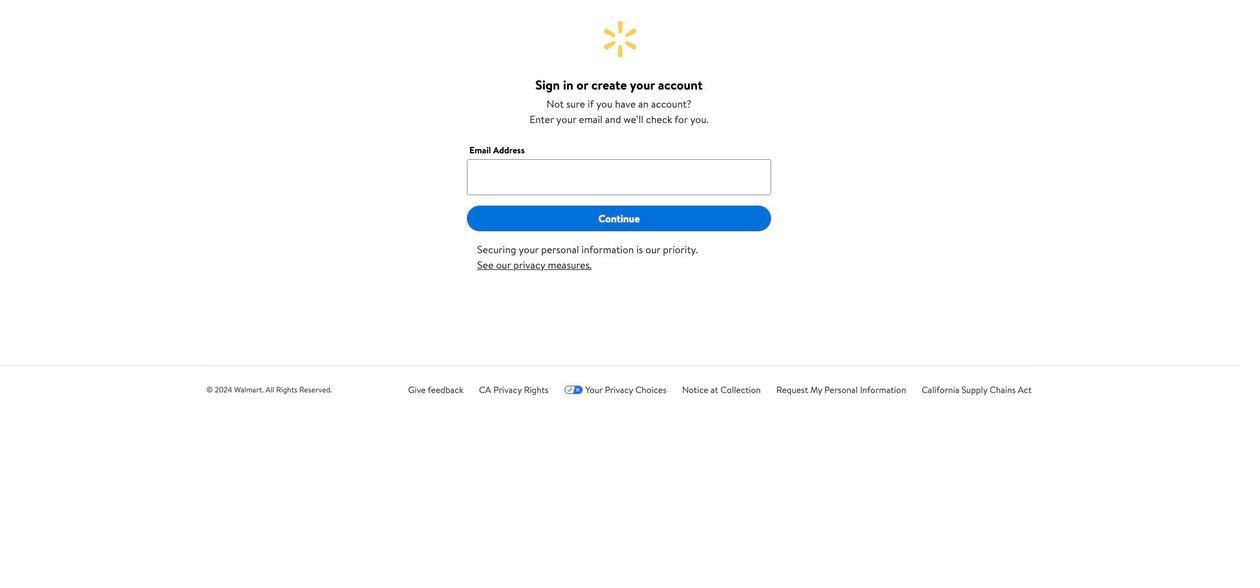 Task type: vqa. For each thing, say whether or not it's contained in the screenshot.
the top Brand
no



Task type: locate. For each thing, give the bounding box(es) containing it.
Email Address email field
[[467, 159, 771, 195]]



Task type: describe. For each thing, give the bounding box(es) containing it.
walmart logo with link to homepage. image
[[599, 18, 640, 60]]

privacy choices icon image
[[564, 386, 583, 395]]



